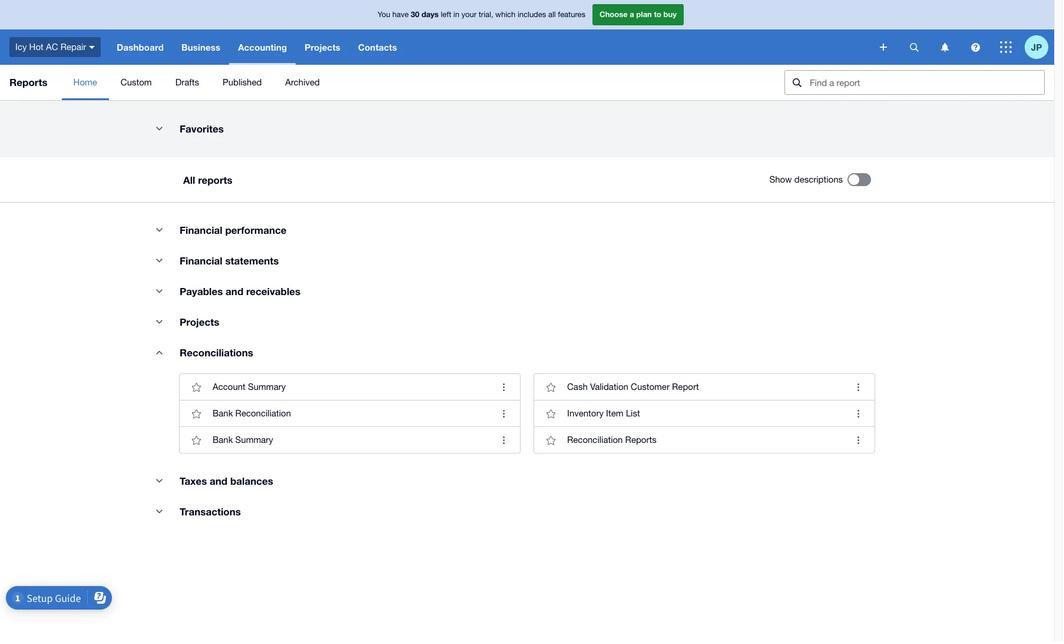 Task type: vqa. For each thing, say whether or not it's contained in the screenshot.
2nd Financial from the top of the page
yes



Task type: describe. For each thing, give the bounding box(es) containing it.
you have 30 days left in your trial, which includes all features
[[378, 10, 586, 19]]

favorite image for bank summary
[[185, 429, 208, 452]]

left
[[441, 10, 452, 19]]

home link
[[62, 65, 109, 100]]

reconciliation reports
[[568, 435, 657, 445]]

collapse report group image for transactions
[[147, 500, 171, 523]]

collapse report group image for financial performance
[[147, 218, 171, 242]]

business button
[[173, 29, 229, 65]]

custom link
[[109, 65, 164, 100]]

bank for bank reconciliation
[[213, 408, 233, 419]]

accounting
[[238, 42, 287, 52]]

buy
[[664, 10, 677, 19]]

menu containing home
[[62, 65, 776, 100]]

1 horizontal spatial reconciliation
[[568, 435, 623, 445]]

collapse report group image for taxes and balances
[[147, 469, 171, 493]]

in
[[454, 10, 460, 19]]

statements
[[225, 255, 279, 267]]

financial statements
[[180, 255, 279, 267]]

custom
[[121, 77, 152, 87]]

a
[[630, 10, 635, 19]]

all
[[183, 174, 195, 186]]

bank reconciliation
[[213, 408, 291, 419]]

favorite image for reconciliation reports
[[539, 429, 563, 452]]

all
[[549, 10, 556, 19]]

0 vertical spatial reconciliation
[[236, 408, 291, 419]]

and for payables
[[226, 285, 244, 298]]

collapse report group image for financial statements
[[147, 249, 171, 272]]

receivables
[[246, 285, 301, 298]]

list
[[626, 408, 641, 419]]

banner containing jp
[[0, 0, 1055, 65]]

features
[[558, 10, 586, 19]]

bank summary link
[[180, 427, 520, 453]]

collapse report group image for favorites
[[147, 117, 171, 140]]

payables
[[180, 285, 223, 298]]

projects button
[[296, 29, 350, 65]]

reconciliations
[[180, 347, 253, 359]]

performance
[[225, 224, 287, 236]]

30
[[411, 10, 420, 19]]

taxes
[[180, 475, 207, 487]]

jp button
[[1026, 29, 1055, 65]]

dashboard link
[[108, 29, 173, 65]]

drafts link
[[164, 65, 211, 100]]

which
[[496, 10, 516, 19]]

archived link
[[274, 65, 332, 100]]

payables and receivables
[[180, 285, 301, 298]]

and for taxes
[[210, 475, 228, 487]]

more options image inside bank reconciliation link
[[492, 402, 516, 426]]

svg image
[[881, 44, 888, 51]]

favorites
[[180, 123, 224, 135]]

you
[[378, 10, 391, 19]]

accounting button
[[229, 29, 296, 65]]

favorite image for inventory item list
[[539, 402, 563, 426]]

favorite image for account summary
[[185, 375, 208, 399]]

0 horizontal spatial reports
[[9, 76, 47, 88]]

inventory item list
[[568, 408, 641, 419]]

drafts
[[175, 77, 199, 87]]

published
[[223, 77, 262, 87]]

bank for bank summary
[[213, 435, 233, 445]]

reconciliation reports link
[[535, 427, 875, 453]]

favorite image for bank reconciliation
[[185, 402, 208, 426]]

plan
[[637, 10, 652, 19]]

all reports
[[183, 174, 233, 186]]

more options image for inventory item list
[[847, 429, 871, 452]]

financial for financial statements
[[180, 255, 223, 267]]

navigation inside banner
[[108, 29, 872, 65]]



Task type: locate. For each thing, give the bounding box(es) containing it.
reconciliation down account summary
[[236, 408, 291, 419]]

favorite image inside bank summary link
[[185, 429, 208, 452]]

bank inside bank summary link
[[213, 435, 233, 445]]

item
[[607, 408, 624, 419]]

show descriptions
[[770, 174, 844, 185]]

expand report group image
[[147, 341, 171, 364]]

favorite image for cash validation customer report
[[539, 375, 563, 399]]

favorite image inside reconciliation reports link
[[539, 429, 563, 452]]

0 vertical spatial projects
[[305, 42, 341, 52]]

and down financial statements
[[226, 285, 244, 298]]

includes
[[518, 10, 547, 19]]

hot
[[29, 42, 43, 52]]

0 horizontal spatial projects
[[180, 316, 220, 328]]

more options image
[[492, 375, 516, 399], [847, 375, 871, 399], [847, 402, 871, 426]]

icy
[[15, 42, 27, 52]]

collapse report group image up expand report group icon
[[147, 310, 171, 334]]

2 collapse report group image from the top
[[147, 249, 171, 272]]

financial performance
[[180, 224, 287, 236]]

1 bank from the top
[[213, 408, 233, 419]]

business
[[182, 42, 221, 52]]

reports
[[198, 174, 233, 186]]

customer
[[631, 382, 670, 392]]

more options image for customer
[[847, 375, 871, 399]]

1 vertical spatial financial
[[180, 255, 223, 267]]

cash validation customer report link
[[535, 374, 875, 400]]

have
[[393, 10, 409, 19]]

financial up payables
[[180, 255, 223, 267]]

summary for bank summary
[[236, 435, 273, 445]]

more options image inside reconciliation reports link
[[847, 429, 871, 452]]

2 collapse report group image from the top
[[147, 279, 171, 303]]

archived
[[286, 77, 320, 87]]

more options image inside account summary link
[[492, 375, 516, 399]]

summary for account summary
[[248, 382, 286, 392]]

1 financial from the top
[[180, 224, 223, 236]]

bank down account
[[213, 408, 233, 419]]

summary up bank reconciliation
[[248, 382, 286, 392]]

1 collapse report group image from the top
[[147, 117, 171, 140]]

reports down list on the right bottom of page
[[626, 435, 657, 445]]

account summary
[[213, 382, 286, 392]]

2 favorite image from the left
[[539, 429, 563, 452]]

0 vertical spatial financial
[[180, 224, 223, 236]]

navigation
[[108, 29, 872, 65]]

None field
[[785, 70, 1046, 95]]

icy hot ac repair
[[15, 42, 86, 52]]

more options image
[[492, 402, 516, 426], [492, 429, 516, 452], [847, 429, 871, 452]]

more options image for list
[[847, 402, 871, 426]]

financial up financial statements
[[180, 224, 223, 236]]

0 vertical spatial and
[[226, 285, 244, 298]]

descriptions
[[795, 174, 844, 185]]

financial for financial performance
[[180, 224, 223, 236]]

3 collapse report group image from the top
[[147, 310, 171, 334]]

bank
[[213, 408, 233, 419], [213, 435, 233, 445]]

0 vertical spatial summary
[[248, 382, 286, 392]]

2 vertical spatial collapse report group image
[[147, 500, 171, 523]]

projects
[[305, 42, 341, 52], [180, 316, 220, 328]]

summary down bank reconciliation
[[236, 435, 273, 445]]

choose a plan to buy
[[600, 10, 677, 19]]

bank down bank reconciliation
[[213, 435, 233, 445]]

published link
[[211, 65, 274, 100]]

account summary link
[[180, 374, 520, 400]]

reconciliation
[[236, 408, 291, 419], [568, 435, 623, 445]]

projects down payables
[[180, 316, 220, 328]]

and
[[226, 285, 244, 298], [210, 475, 228, 487]]

2 financial from the top
[[180, 255, 223, 267]]

trial,
[[479, 10, 494, 19]]

favorite image left account
[[185, 375, 208, 399]]

show
[[770, 174, 793, 185]]

collapse report group image left the favorites
[[147, 117, 171, 140]]

choose
[[600, 10, 628, 19]]

menu
[[62, 65, 776, 100]]

4 collapse report group image from the top
[[147, 469, 171, 493]]

jp
[[1032, 42, 1043, 52]]

more options image inside inventory item list link
[[847, 402, 871, 426]]

report
[[673, 382, 699, 392]]

0 horizontal spatial reconciliation
[[236, 408, 291, 419]]

bank reconciliation link
[[180, 400, 520, 427]]

inventory
[[568, 408, 604, 419]]

Find a report text field
[[809, 71, 1045, 94]]

projects inside popup button
[[305, 42, 341, 52]]

1 vertical spatial and
[[210, 475, 228, 487]]

and right taxes
[[210, 475, 228, 487]]

navigation containing dashboard
[[108, 29, 872, 65]]

2 bank from the top
[[213, 435, 233, 445]]

cash validation customer report
[[568, 382, 699, 392]]

banner
[[0, 0, 1055, 65]]

your
[[462, 10, 477, 19]]

favorite image
[[185, 429, 208, 452], [539, 429, 563, 452]]

reconciliation down inventory item list
[[568, 435, 623, 445]]

dashboard
[[117, 42, 164, 52]]

bank inside bank reconciliation link
[[213, 408, 233, 419]]

favorite image inside cash validation customer report link
[[539, 375, 563, 399]]

favorite image left bank reconciliation
[[185, 402, 208, 426]]

1 horizontal spatial favorite image
[[539, 429, 563, 452]]

0 vertical spatial bank
[[213, 408, 233, 419]]

home
[[73, 77, 97, 87]]

favorite image
[[185, 375, 208, 399], [539, 375, 563, 399], [185, 402, 208, 426], [539, 402, 563, 426]]

days
[[422, 10, 439, 19]]

favorite image left cash
[[539, 375, 563, 399]]

collapse report group image for payables and receivables
[[147, 279, 171, 303]]

cash
[[568, 382, 588, 392]]

0 horizontal spatial favorite image
[[185, 429, 208, 452]]

summary
[[248, 382, 286, 392], [236, 435, 273, 445]]

financial
[[180, 224, 223, 236], [180, 255, 223, 267]]

collapse report group image
[[147, 117, 171, 140], [147, 279, 171, 303], [147, 310, 171, 334], [147, 469, 171, 493]]

more options image inside bank summary link
[[492, 429, 516, 452]]

projects up archived
[[305, 42, 341, 52]]

reports down icy
[[9, 76, 47, 88]]

1 vertical spatial collapse report group image
[[147, 249, 171, 272]]

favorite image left inventory
[[539, 402, 563, 426]]

1 vertical spatial reconciliation
[[568, 435, 623, 445]]

favorite image inside inventory item list link
[[539, 402, 563, 426]]

1 vertical spatial projects
[[180, 316, 220, 328]]

to
[[655, 10, 662, 19]]

1 collapse report group image from the top
[[147, 218, 171, 242]]

contacts
[[358, 42, 397, 52]]

more options image inside cash validation customer report link
[[847, 375, 871, 399]]

taxes and balances
[[180, 475, 273, 487]]

account
[[213, 382, 246, 392]]

1 vertical spatial bank
[[213, 435, 233, 445]]

collapse report group image left taxes
[[147, 469, 171, 493]]

1 vertical spatial summary
[[236, 435, 273, 445]]

favorite image inside account summary link
[[185, 375, 208, 399]]

1 horizontal spatial reports
[[626, 435, 657, 445]]

0 vertical spatial reports
[[9, 76, 47, 88]]

transactions
[[180, 506, 241, 518]]

1 favorite image from the left
[[185, 429, 208, 452]]

inventory item list link
[[535, 400, 875, 427]]

svg image inside icy hot ac repair popup button
[[89, 46, 95, 49]]

contacts button
[[350, 29, 406, 65]]

collapse report group image
[[147, 218, 171, 242], [147, 249, 171, 272], [147, 500, 171, 523]]

bank summary
[[213, 435, 273, 445]]

icy hot ac repair button
[[0, 29, 108, 65]]

more options image for bank reconciliation
[[492, 429, 516, 452]]

validation
[[591, 382, 629, 392]]

1 vertical spatial reports
[[626, 435, 657, 445]]

collapse report group image for projects
[[147, 310, 171, 334]]

reports
[[9, 76, 47, 88], [626, 435, 657, 445]]

balances
[[230, 475, 273, 487]]

1 horizontal spatial projects
[[305, 42, 341, 52]]

0 vertical spatial collapse report group image
[[147, 218, 171, 242]]

3 collapse report group image from the top
[[147, 500, 171, 523]]

svg image
[[1001, 41, 1013, 53], [910, 43, 919, 52], [942, 43, 949, 52], [972, 43, 981, 52], [89, 46, 95, 49]]

repair
[[61, 42, 86, 52]]

collapse report group image left payables
[[147, 279, 171, 303]]

ac
[[46, 42, 58, 52]]



